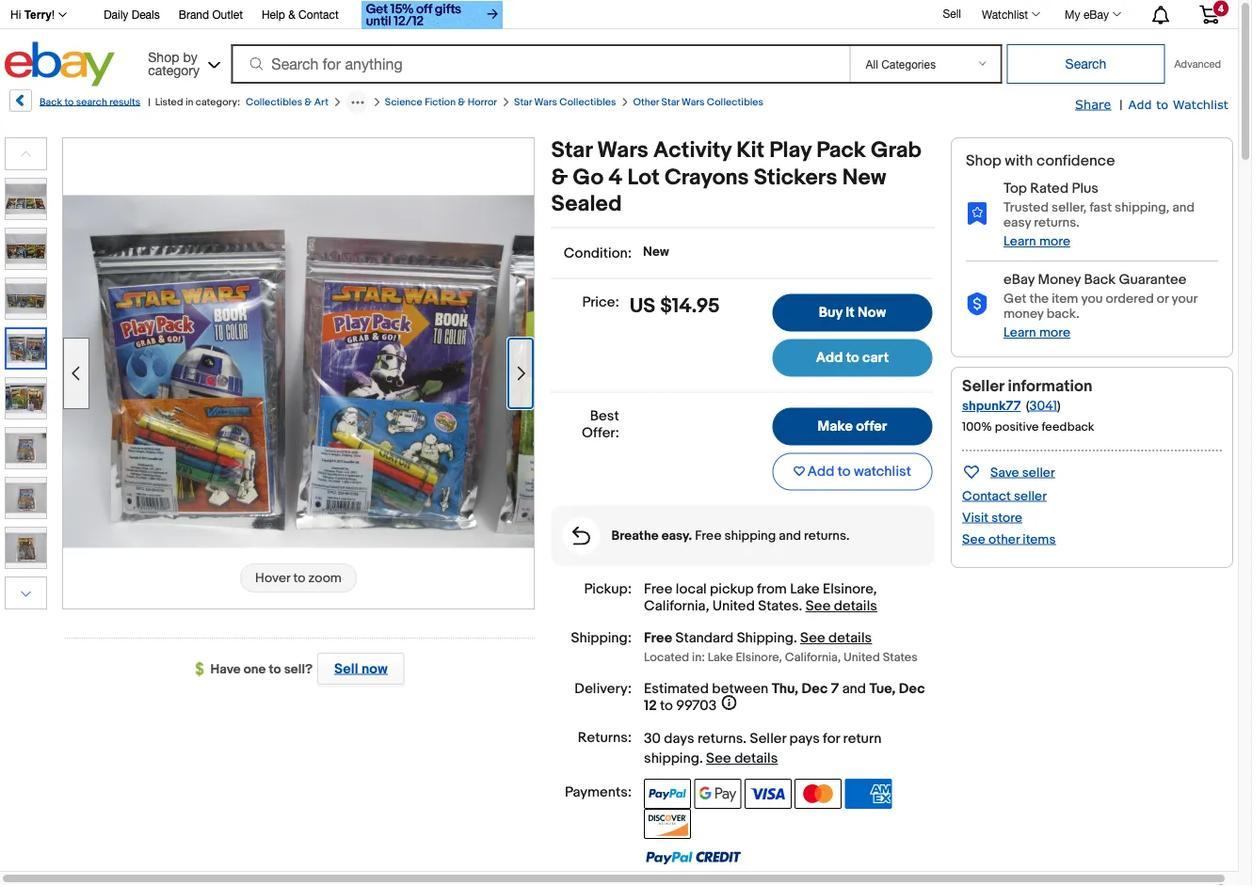 Task type: locate. For each thing, give the bounding box(es) containing it.
1 horizontal spatial contact
[[962, 489, 1011, 505]]

1 vertical spatial sell
[[334, 661, 358, 678]]

3041
[[1030, 398, 1057, 414]]

shop by category banner
[[0, 0, 1233, 91]]

contact up visit store link
[[962, 489, 1011, 505]]

1 vertical spatial 4
[[609, 164, 623, 191]]

1 horizontal spatial back
[[1084, 272, 1116, 289]]

with details__icon image left easy
[[966, 202, 989, 225]]

in:
[[692, 651, 705, 665]]

see details link up 7
[[800, 630, 872, 647]]

1 horizontal spatial united
[[844, 651, 880, 665]]

learn more link down easy
[[1004, 234, 1070, 250]]

elsinore, down shipping
[[736, 651, 782, 665]]

returns. down add to watchlist button
[[804, 528, 850, 544]]

wars down other on the right of page
[[597, 137, 648, 164]]

99703
[[676, 698, 717, 715]]

1 collectibles from the left
[[246, 96, 302, 108]]

star right horror
[[514, 96, 532, 108]]

1 vertical spatial and
[[779, 528, 801, 544]]

ebay inside ebay money back guarantee get the item you ordered or your money back. learn more
[[1004, 272, 1035, 289]]

star down star wars collectibles link
[[551, 137, 592, 164]]

. up thu,
[[794, 630, 797, 647]]

1 vertical spatial more
[[1039, 325, 1070, 341]]

picture 4 of 12 image
[[7, 330, 45, 368]]

0 horizontal spatial ebay
[[1004, 272, 1035, 289]]

brand
[[179, 8, 209, 21]]

. see details down returns
[[699, 751, 778, 768]]

fiction
[[425, 96, 456, 108]]

watchlist link
[[972, 3, 1049, 25]]

1 horizontal spatial |
[[1120, 97, 1123, 113]]

shipping down "days"
[[644, 751, 699, 768]]

add to cart
[[816, 350, 889, 367]]

my
[[1065, 8, 1080, 21]]

shop left by
[[148, 49, 179, 64]]

seller for information
[[962, 376, 1004, 396]]

more down "back."
[[1039, 325, 1070, 341]]

1 vertical spatial returns.
[[804, 528, 850, 544]]

to right one
[[269, 662, 281, 678]]

1 horizontal spatial elsinore,
[[823, 581, 877, 598]]

add right share
[[1128, 97, 1152, 111]]

states inside free local pickup from lake elsinore, california, united states
[[758, 598, 799, 615]]

shop for shop with confidence
[[966, 152, 1002, 170]]

4 up 'advanced'
[[1218, 2, 1224, 14]]

us $14.95
[[630, 294, 720, 319]]

1 dec from the left
[[802, 681, 828, 698]]

1 learn from the top
[[1004, 234, 1036, 250]]

0 vertical spatial back
[[40, 96, 62, 108]]

learn
[[1004, 234, 1036, 250], [1004, 325, 1036, 341]]

1 horizontal spatial lake
[[790, 581, 820, 598]]

seller pays for return shipping
[[644, 731, 882, 768]]

united
[[712, 598, 755, 615], [844, 651, 880, 665]]

4 inside star wars activity kit play pack grab & go  4 lot crayons stickers new sealed
[[609, 164, 623, 191]]

california, inside free standard shipping . see details located in: lake elsinore, california, united states
[[785, 651, 841, 665]]

free inside free local pickup from lake elsinore, california, united states
[[644, 581, 673, 598]]

1 vertical spatial learn
[[1004, 325, 1036, 341]]

1 vertical spatial ebay
[[1004, 272, 1035, 289]]

star wars activity kit play pack grab & go  4 lot crayons stickers new sealed - picture 4 of 12 image
[[63, 195, 534, 548]]

1 horizontal spatial watchlist
[[1173, 97, 1229, 111]]

seller
[[962, 376, 1004, 396], [750, 731, 786, 748]]

0 horizontal spatial shipping
[[644, 751, 699, 768]]

star right other on the right of page
[[661, 96, 679, 108]]

1 learn more link from the top
[[1004, 234, 1070, 250]]

1 horizontal spatial 4
[[1218, 2, 1224, 14]]

more inside ebay money back guarantee get the item you ordered or your money back. learn more
[[1039, 325, 1070, 341]]

and inside top rated plus trusted seller, fast shipping, and easy returns. learn more
[[1173, 200, 1195, 216]]

back
[[40, 96, 62, 108], [1084, 272, 1116, 289]]

0 horizontal spatial united
[[712, 598, 755, 615]]

lake
[[790, 581, 820, 598], [708, 651, 733, 665]]

1 vertical spatial see details link
[[800, 630, 872, 647]]

delivery:
[[575, 681, 632, 698]]

2 horizontal spatial star
[[661, 96, 679, 108]]

0 vertical spatial sell
[[943, 7, 961, 20]]

california, up standard at the right bottom of the page
[[644, 598, 709, 615]]

to inside back to search results link
[[64, 96, 74, 108]]

0 vertical spatial elsinore,
[[823, 581, 877, 598]]

estimated
[[644, 681, 709, 698]]

shpunk77
[[962, 399, 1021, 415]]

0 vertical spatial with details__icon image
[[966, 202, 989, 225]]

0 horizontal spatial dec
[[802, 681, 828, 698]]

sell now
[[334, 661, 388, 678]]

to inside share | add to watchlist
[[1156, 97, 1169, 111]]

money
[[1004, 306, 1044, 322]]

1 horizontal spatial star
[[551, 137, 592, 164]]

. see details right from
[[799, 598, 877, 615]]

states
[[758, 598, 799, 615], [883, 651, 918, 665]]

1 vertical spatial shop
[[966, 152, 1002, 170]]

picture 7 of 12 image
[[6, 478, 46, 519]]

0 horizontal spatial california,
[[644, 598, 709, 615]]

elsinore, right from
[[823, 581, 877, 598]]

none submit inside shop by category banner
[[1007, 44, 1165, 84]]

pickup
[[710, 581, 754, 598]]

collectibles left other on the right of page
[[560, 96, 616, 108]]

shipping up pickup
[[725, 528, 776, 544]]

0 vertical spatial learn
[[1004, 234, 1036, 250]]

shop with confidence
[[966, 152, 1115, 170]]

shop left with
[[966, 152, 1002, 170]]

0 vertical spatial california,
[[644, 598, 709, 615]]

to left watchlist
[[838, 464, 851, 481]]

see details link down returns
[[706, 751, 778, 768]]

free up located
[[644, 630, 672, 647]]

& right help
[[288, 8, 295, 21]]

sell left watchlist link
[[943, 7, 961, 20]]

collectibles & art link
[[246, 96, 328, 108]]

Search for anything text field
[[234, 46, 846, 82]]

2 learn more link from the top
[[1004, 325, 1070, 341]]

california, up 7
[[785, 651, 841, 665]]

0 horizontal spatial star
[[514, 96, 532, 108]]

see down visit
[[962, 532, 986, 548]]

advanced link
[[1165, 45, 1231, 83]]

add for add to watchlist
[[808, 464, 835, 481]]

shop
[[148, 49, 179, 64], [966, 152, 1002, 170]]

seller right save
[[1022, 465, 1055, 481]]

new inside star wars activity kit play pack grab & go  4 lot crayons stickers new sealed
[[842, 164, 886, 191]]

1 vertical spatial contact
[[962, 489, 1011, 505]]

0 horizontal spatial collectibles
[[246, 96, 302, 108]]

learn down easy
[[1004, 234, 1036, 250]]

0 vertical spatial see details link
[[806, 598, 877, 615]]

save seller
[[990, 465, 1055, 481]]

|
[[148, 96, 150, 108], [1120, 97, 1123, 113]]

0 vertical spatial shop
[[148, 49, 179, 64]]

shipping inside seller pays for return shipping
[[644, 751, 699, 768]]

lot
[[628, 164, 660, 191]]

& left go
[[551, 164, 568, 191]]

1 vertical spatial seller
[[750, 731, 786, 748]]

more
[[1039, 234, 1070, 250], [1039, 325, 1070, 341]]

1 horizontal spatial states
[[883, 651, 918, 665]]

100%
[[962, 420, 992, 435]]

2 learn from the top
[[1004, 325, 1036, 341]]

more down seller,
[[1039, 234, 1070, 250]]

1 vertical spatial shipping
[[644, 751, 699, 768]]

2 collectibles from the left
[[560, 96, 616, 108]]

brand outlet
[[179, 8, 243, 21]]

back up the you
[[1084, 272, 1116, 289]]

dec inside tue, dec 12
[[899, 681, 925, 698]]

0 vertical spatial shipping
[[725, 528, 776, 544]]

free standard shipping . see details located in: lake elsinore, california, united states
[[644, 630, 918, 665]]

sell?
[[284, 662, 313, 678]]

ebay up get
[[1004, 272, 1035, 289]]

1 horizontal spatial sell
[[943, 7, 961, 20]]

1 vertical spatial details
[[829, 630, 872, 647]]

None submit
[[1007, 44, 1165, 84]]

0 horizontal spatial elsinore,
[[736, 651, 782, 665]]

seller for contact
[[1014, 489, 1047, 505]]

add inside share | add to watchlist
[[1128, 97, 1152, 111]]

1 horizontal spatial returns.
[[1034, 215, 1080, 231]]

watchlist down 'advanced'
[[1173, 97, 1229, 111]]

0 horizontal spatial seller
[[750, 731, 786, 748]]

dec right tue,
[[899, 681, 925, 698]]

0 vertical spatial . see details
[[799, 598, 877, 615]]

back inside ebay money back guarantee get the item you ordered or your money back. learn more
[[1084, 272, 1116, 289]]

seller information shpunk77 ( 3041 ) 100% positive feedback
[[962, 376, 1095, 435]]

crayons
[[665, 164, 749, 191]]

0 vertical spatial watchlist
[[982, 8, 1028, 21]]

and right 7
[[842, 681, 866, 698]]

to inside add to cart link
[[846, 350, 859, 367]]

& left art at the top of page
[[305, 96, 312, 108]]

states up shipping
[[758, 598, 799, 615]]

learn more link for money
[[1004, 325, 1070, 341]]

united left from
[[712, 598, 755, 615]]

2 vertical spatial free
[[644, 630, 672, 647]]

dec
[[802, 681, 828, 698], [899, 681, 925, 698]]

2 horizontal spatial collectibles
[[707, 96, 764, 108]]

1 horizontal spatial dec
[[899, 681, 925, 698]]

and right "shipping,"
[[1173, 200, 1195, 216]]

lake right the "in:"
[[708, 651, 733, 665]]

sell for sell
[[943, 7, 961, 20]]

seller down save seller at the right bottom of page
[[1014, 489, 1047, 505]]

0 vertical spatial seller
[[962, 376, 1004, 396]]

| right share button
[[1120, 97, 1123, 113]]

ebay right "my"
[[1084, 8, 1109, 21]]

seller
[[1022, 465, 1055, 481], [1014, 489, 1047, 505]]

rated
[[1030, 180, 1069, 197]]

local
[[676, 581, 707, 598]]

save seller button
[[962, 461, 1055, 483]]

top
[[1004, 180, 1027, 197]]

2 vertical spatial with details__icon image
[[573, 527, 590, 546]]

2 vertical spatial add
[[808, 464, 835, 481]]

0 horizontal spatial returns.
[[804, 528, 850, 544]]

and up from
[[779, 528, 801, 544]]

4 right go
[[609, 164, 623, 191]]

store
[[992, 510, 1022, 526]]

1 horizontal spatial new
[[842, 164, 886, 191]]

items
[[1023, 532, 1056, 548]]

0 vertical spatial add
[[1128, 97, 1152, 111]]

star
[[514, 96, 532, 108], [661, 96, 679, 108], [551, 137, 592, 164]]

0 horizontal spatial 4
[[609, 164, 623, 191]]

ebay
[[1084, 8, 1109, 21], [1004, 272, 1035, 289]]

seller up shpunk77
[[962, 376, 1004, 396]]

2 horizontal spatial wars
[[682, 96, 705, 108]]

2 vertical spatial and
[[842, 681, 866, 698]]

see right shipping
[[800, 630, 825, 647]]

it
[[846, 305, 855, 322]]

1 horizontal spatial california,
[[785, 651, 841, 665]]

california, inside free local pickup from lake elsinore, california, united states
[[644, 598, 709, 615]]

wars inside star wars activity kit play pack grab & go  4 lot crayons stickers new sealed
[[597, 137, 648, 164]]

see right from
[[806, 598, 831, 615]]

wars for collectibles
[[534, 96, 557, 108]]

wars for activity
[[597, 137, 648, 164]]

seller inside save seller button
[[1022, 465, 1055, 481]]

help & contact link
[[262, 5, 339, 26]]

free local pickup from lake elsinore, california, united states
[[644, 581, 877, 615]]

to down advanced link
[[1156, 97, 1169, 111]]

dec left 7
[[802, 681, 828, 698]]

1 vertical spatial california,
[[785, 651, 841, 665]]

lake right from
[[790, 581, 820, 598]]

contact right help
[[299, 8, 339, 21]]

other
[[633, 96, 659, 108]]

free inside free standard shipping . see details located in: lake elsinore, california, united states
[[644, 630, 672, 647]]

united inside free standard shipping . see details located in: lake elsinore, california, united states
[[844, 651, 880, 665]]

watchlist right sell link
[[982, 8, 1028, 21]]

1 vertical spatial elsinore,
[[736, 651, 782, 665]]

visit store link
[[962, 510, 1022, 526]]

easy
[[1004, 215, 1031, 231]]

star for collectibles
[[514, 96, 532, 108]]

watchlist inside account navigation
[[982, 8, 1028, 21]]

with details__icon image left breathe
[[573, 527, 590, 546]]

0 vertical spatial returns.
[[1034, 215, 1080, 231]]

0 horizontal spatial watchlist
[[982, 8, 1028, 21]]

wars
[[534, 96, 557, 108], [682, 96, 705, 108], [597, 137, 648, 164]]

0 horizontal spatial back
[[40, 96, 62, 108]]

0 vertical spatial learn more link
[[1004, 234, 1070, 250]]

collectibles up kit on the top of the page
[[707, 96, 764, 108]]

add down buy
[[816, 350, 843, 367]]

learn more link for rated
[[1004, 234, 1070, 250]]

for
[[823, 731, 840, 748]]

4 inside account navigation
[[1218, 2, 1224, 14]]

sell now link
[[313, 653, 404, 685]]

7
[[831, 681, 839, 698]]

& left horror
[[458, 96, 465, 108]]

0 vertical spatial 4
[[1218, 2, 1224, 14]]

sell for sell now
[[334, 661, 358, 678]]

to 99703
[[657, 698, 717, 715]]

& inside account navigation
[[288, 8, 295, 21]]

0 horizontal spatial states
[[758, 598, 799, 615]]

with details__icon image for top
[[966, 202, 989, 225]]

free right easy.
[[695, 528, 722, 544]]

1 vertical spatial back
[[1084, 272, 1116, 289]]

to left search
[[64, 96, 74, 108]]

new right stickers
[[842, 164, 886, 191]]

0 vertical spatial contact
[[299, 8, 339, 21]]

free left local
[[644, 581, 673, 598]]

1 horizontal spatial and
[[842, 681, 866, 698]]

advanced
[[1175, 58, 1221, 70]]

seller inside seller information shpunk77 ( 3041 ) 100% positive feedback
[[962, 376, 1004, 396]]

1 vertical spatial free
[[644, 581, 673, 598]]

back left search
[[40, 96, 62, 108]]

star inside star wars activity kit play pack grab & go  4 lot crayons stickers new sealed
[[551, 137, 592, 164]]

add down the make
[[808, 464, 835, 481]]

0 vertical spatial new
[[842, 164, 886, 191]]

paypal credit image
[[644, 851, 742, 866]]

0 horizontal spatial sell
[[334, 661, 358, 678]]

picture 3 of 12 image
[[6, 279, 46, 319]]

0 vertical spatial lake
[[790, 581, 820, 598]]

1 horizontal spatial ebay
[[1084, 8, 1109, 21]]

shop inside shop by category
[[148, 49, 179, 64]]

returns. down 'rated'
[[1034, 215, 1080, 231]]

0 vertical spatial ebay
[[1084, 8, 1109, 21]]

shop for shop by category
[[148, 49, 179, 64]]

with details__icon image left get
[[966, 293, 989, 316]]

wars down search for anything text field
[[534, 96, 557, 108]]

0 horizontal spatial wars
[[534, 96, 557, 108]]

| left listed
[[148, 96, 150, 108]]

1 vertical spatial lake
[[708, 651, 733, 665]]

1 horizontal spatial shipping
[[725, 528, 776, 544]]

0 vertical spatial seller
[[1022, 465, 1055, 481]]

learn down money
[[1004, 325, 1036, 341]]

&
[[288, 8, 295, 21], [305, 96, 312, 108], [458, 96, 465, 108], [551, 164, 568, 191]]

with details__icon image
[[966, 202, 989, 225], [966, 293, 989, 316], [573, 527, 590, 546]]

details
[[834, 598, 877, 615], [829, 630, 872, 647], [734, 751, 778, 768]]

1 more from the top
[[1039, 234, 1070, 250]]

0 vertical spatial states
[[758, 598, 799, 615]]

free for standard
[[644, 630, 672, 647]]

shipping:
[[571, 630, 632, 647]]

1 horizontal spatial shop
[[966, 152, 1002, 170]]

sell left now
[[334, 661, 358, 678]]

wars right other on the right of page
[[682, 96, 705, 108]]

condition:
[[564, 245, 632, 262]]

1 horizontal spatial collectibles
[[560, 96, 616, 108]]

information
[[1008, 376, 1093, 396]]

learn more link down money
[[1004, 325, 1070, 341]]

0 vertical spatial more
[[1039, 234, 1070, 250]]

sell inside account navigation
[[943, 7, 961, 20]]

seller inside contact seller visit store see other items
[[1014, 489, 1047, 505]]

0 horizontal spatial contact
[[299, 8, 339, 21]]

with details__icon image inside star wars activity kit play pack grab & go  4 lot crayons stickers new sealed main content
[[573, 527, 590, 546]]

have
[[210, 662, 241, 678]]

to left cart at the top of the page
[[846, 350, 859, 367]]

returns:
[[578, 730, 632, 747]]

1 vertical spatial new
[[643, 244, 669, 260]]

0 horizontal spatial lake
[[708, 651, 733, 665]]

2 more from the top
[[1039, 325, 1070, 341]]

account navigation
[[0, 0, 1233, 32]]

1 vertical spatial add
[[816, 350, 843, 367]]

elsinore,
[[823, 581, 877, 598], [736, 651, 782, 665]]

united up tue,
[[844, 651, 880, 665]]

seller inside seller pays for return shipping
[[750, 731, 786, 748]]

1 vertical spatial seller
[[1014, 489, 1047, 505]]

new up us
[[643, 244, 669, 260]]

days
[[664, 731, 694, 748]]

cart
[[862, 350, 889, 367]]

add inside button
[[808, 464, 835, 481]]

collectibles left art at the top of page
[[246, 96, 302, 108]]

states up tue,
[[883, 651, 918, 665]]

new
[[842, 164, 886, 191], [643, 244, 669, 260]]

visa image
[[745, 780, 792, 810]]

seller left "pays" at right bottom
[[750, 731, 786, 748]]

see details link right from
[[806, 598, 877, 615]]

returns. inside top rated plus trusted seller, fast shipping, and easy returns. learn more
[[1034, 215, 1080, 231]]

watchlist inside share | add to watchlist
[[1173, 97, 1229, 111]]

horror
[[468, 96, 497, 108]]

see details link
[[806, 598, 877, 615], [800, 630, 872, 647], [706, 751, 778, 768]]

2 horizontal spatial and
[[1173, 200, 1195, 216]]

see inside contact seller visit store see other items
[[962, 532, 986, 548]]

with details__icon image for ebay
[[966, 293, 989, 316]]

0 vertical spatial united
[[712, 598, 755, 615]]

0 horizontal spatial |
[[148, 96, 150, 108]]

payments:
[[565, 784, 632, 801]]

2 dec from the left
[[899, 681, 925, 698]]

paypal image
[[644, 780, 691, 810]]

1 horizontal spatial . see details
[[799, 598, 877, 615]]

star wars activity kit play pack grab & go  4 lot crayons stickers new sealed
[[551, 137, 922, 218]]



Task type: vqa. For each thing, say whether or not it's contained in the screenshot.
2 miyazaki mango seeds manglifera  outdoor high germination planting usa image
no



Task type: describe. For each thing, give the bounding box(es) containing it.
american express image
[[845, 780, 892, 810]]

shipping,
[[1115, 200, 1170, 216]]

make
[[818, 419, 853, 435]]

google pay image
[[694, 780, 741, 810]]

kit
[[736, 137, 764, 164]]

to right 12
[[660, 698, 673, 715]]

ebay money back guarantee get the item you ordered or your money back. learn more
[[1004, 272, 1197, 341]]

go
[[573, 164, 604, 191]]

category:
[[196, 96, 240, 108]]

positive
[[995, 420, 1039, 435]]

breathe
[[612, 528, 659, 544]]

contact inside contact seller visit store see other items
[[962, 489, 1011, 505]]

daily
[[104, 8, 128, 21]]

shop by category
[[148, 49, 200, 78]]

other star wars collectibles link
[[633, 96, 764, 108]]

get
[[1004, 291, 1027, 307]]

states inside free standard shipping . see details located in: lake elsinore, california, united states
[[883, 651, 918, 665]]

see down returns
[[706, 751, 731, 768]]

shpunk77 link
[[962, 399, 1021, 415]]

learn inside top rated plus trusted seller, fast shipping, and easy returns. learn more
[[1004, 234, 1036, 250]]

discover image
[[644, 810, 691, 840]]

return
[[843, 731, 882, 748]]

results
[[109, 96, 140, 108]]

grab
[[871, 137, 922, 164]]

seller for pays
[[750, 731, 786, 748]]

3041 link
[[1030, 398, 1057, 414]]

0 vertical spatial details
[[834, 598, 877, 615]]

& inside star wars activity kit play pack grab & go  4 lot crayons stickers new sealed
[[551, 164, 568, 191]]

free for local
[[644, 581, 673, 598]]

pickup:
[[584, 581, 632, 598]]

contact seller link
[[962, 489, 1047, 505]]

united inside free local pickup from lake elsinore, california, united states
[[712, 598, 755, 615]]

confidence
[[1037, 152, 1115, 170]]

money
[[1038, 272, 1081, 289]]

in
[[185, 96, 193, 108]]

more inside top rated plus trusted seller, fast shipping, and easy returns. learn more
[[1039, 234, 1070, 250]]

shop by category button
[[140, 42, 224, 82]]

search
[[76, 96, 107, 108]]

ebay inside account navigation
[[1084, 8, 1109, 21]]

shipping
[[737, 630, 794, 647]]

from
[[757, 581, 787, 598]]

trusted
[[1004, 200, 1049, 216]]

terry
[[24, 8, 52, 21]]

1 vertical spatial . see details
[[699, 751, 778, 768]]

hi terry !
[[10, 8, 55, 21]]

elsinore, inside free local pickup from lake elsinore, california, united states
[[823, 581, 877, 598]]

picture 5 of 12 image
[[6, 378, 46, 419]]

. down 30 days returns .
[[699, 751, 703, 768]]

add to watchlist button
[[772, 453, 932, 491]]

now
[[362, 661, 388, 678]]

elsinore, inside free standard shipping . see details located in: lake elsinore, california, united states
[[736, 651, 782, 665]]

0 horizontal spatial and
[[779, 528, 801, 544]]

| listed in category:
[[148, 96, 240, 108]]

get an extra 15% off image
[[361, 1, 503, 29]]

star for activity
[[551, 137, 592, 164]]

science fiction & horror link
[[385, 96, 497, 108]]

picture 8 of 12 image
[[6, 528, 46, 569]]

stickers
[[754, 164, 837, 191]]

the
[[1029, 291, 1049, 307]]

standard
[[676, 630, 734, 647]]

other
[[989, 532, 1020, 548]]

seller,
[[1052, 200, 1087, 216]]

. down between
[[743, 731, 747, 748]]

0 vertical spatial free
[[695, 528, 722, 544]]

share
[[1075, 97, 1111, 111]]

pays
[[789, 731, 820, 748]]

other star wars collectibles
[[633, 96, 764, 108]]

add for add to cart
[[816, 350, 843, 367]]

add to cart link
[[772, 339, 932, 377]]

share button
[[1075, 96, 1111, 113]]

2 vertical spatial see details link
[[706, 751, 778, 768]]

picture 2 of 12 image
[[6, 229, 46, 269]]

science fiction & horror
[[385, 96, 497, 108]]

your
[[1172, 291, 1197, 307]]

tue, dec 12
[[644, 681, 925, 715]]

master card image
[[795, 780, 842, 810]]

$14.95
[[660, 294, 720, 319]]

!
[[52, 8, 55, 21]]

30
[[644, 731, 661, 748]]

top rated plus trusted seller, fast shipping, and easy returns. learn more
[[1004, 180, 1195, 250]]

back to search results link
[[8, 89, 140, 119]]

sell link
[[934, 7, 970, 20]]

save
[[990, 465, 1019, 481]]

buy it now
[[819, 305, 886, 322]]

learn inside ebay money back guarantee get the item you ordered or your money back. learn more
[[1004, 325, 1036, 341]]

dollar sign image
[[195, 663, 210, 678]]

my ebay
[[1065, 8, 1109, 21]]

daily deals link
[[104, 5, 160, 26]]

lake inside free standard shipping . see details located in: lake elsinore, california, united states
[[708, 651, 733, 665]]

between
[[712, 681, 769, 698]]

make offer link
[[772, 408, 932, 446]]

easy.
[[662, 528, 692, 544]]

details inside free standard shipping . see details located in: lake elsinore, california, united states
[[829, 630, 872, 647]]

breathe easy. free shipping and returns.
[[612, 528, 850, 544]]

4 link
[[1188, 0, 1231, 27]]

sealed
[[551, 191, 622, 218]]

picture 1 of 12 image
[[6, 179, 46, 219]]

visit
[[962, 510, 989, 526]]

| inside share | add to watchlist
[[1120, 97, 1123, 113]]

now
[[858, 305, 886, 322]]

with
[[1005, 152, 1033, 170]]

see inside free standard shipping . see details located in: lake elsinore, california, united states
[[800, 630, 825, 647]]

. inside free standard shipping . see details located in: lake elsinore, california, united states
[[794, 630, 797, 647]]

0 horizontal spatial new
[[643, 244, 669, 260]]

listed
[[155, 96, 183, 108]]

3 collectibles from the left
[[707, 96, 764, 108]]

star wars activity kit play pack grab & go  4 lot crayons stickers new sealed main content
[[551, 137, 934, 886]]

daily deals
[[104, 8, 160, 21]]

returns. inside star wars activity kit play pack grab & go  4 lot crayons stickers new sealed main content
[[804, 528, 850, 544]]

picture 6 of 12 image
[[6, 428, 46, 469]]

outlet
[[212, 8, 243, 21]]

lake inside free local pickup from lake elsinore, california, united states
[[790, 581, 820, 598]]

. right from
[[799, 598, 802, 615]]

(
[[1026, 398, 1030, 414]]

to inside add to watchlist button
[[838, 464, 851, 481]]

deals
[[132, 8, 160, 21]]

plus
[[1072, 180, 1099, 197]]

contact inside account navigation
[[299, 8, 339, 21]]

2 vertical spatial details
[[734, 751, 778, 768]]

offer
[[856, 419, 887, 435]]

by
[[183, 49, 197, 64]]

help
[[262, 8, 285, 21]]

seller for save
[[1022, 465, 1055, 481]]

best
[[590, 408, 619, 425]]

see other items link
[[962, 532, 1056, 548]]



